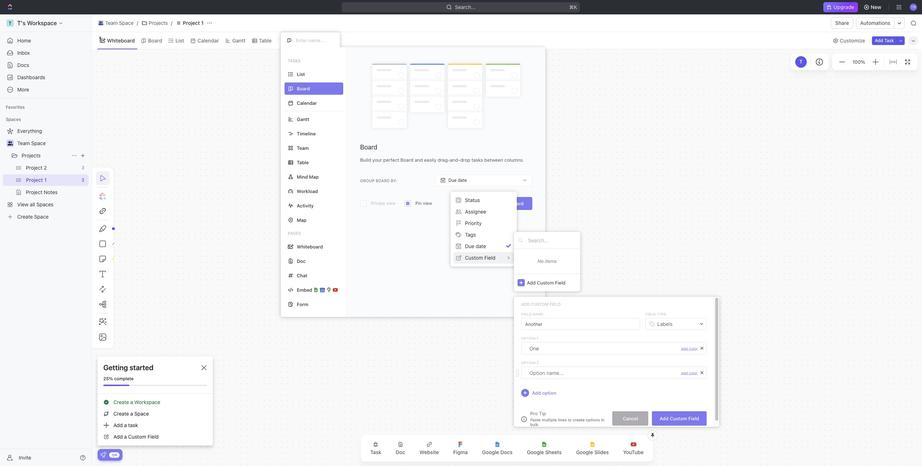 Task type: locate. For each thing, give the bounding box(es) containing it.
user group image
[[99, 21, 103, 25], [7, 141, 13, 146]]

add custom field button
[[653, 412, 707, 426]]

onboarding checklist button element
[[101, 452, 106, 458]]

0 vertical spatial whiteboard
[[107, 37, 135, 43]]

0 vertical spatial projects link
[[140, 19, 170, 27]]

1 vertical spatial due
[[465, 243, 475, 249]]

1 horizontal spatial date
[[476, 243, 486, 249]]

2 google from the left
[[527, 449, 544, 456]]

0 horizontal spatial gantt
[[232, 37, 246, 43]]

2 add color button from the top
[[681, 371, 698, 375]]

1 horizontal spatial gantt
[[297, 116, 309, 122]]

add color button for option 2
[[681, 371, 698, 375]]

2 horizontal spatial board
[[510, 201, 524, 207]]

due inside dropdown button
[[449, 178, 457, 183]]

0 horizontal spatial calendar
[[198, 37, 219, 43]]

whiteboard
[[107, 37, 135, 43], [297, 244, 323, 250]]

2 vertical spatial board
[[510, 201, 524, 207]]

add inside add custom field dropdown button
[[527, 280, 536, 286]]

0 vertical spatial team space
[[105, 20, 134, 26]]

due inside button
[[465, 243, 475, 249]]

1 vertical spatial gantt
[[297, 116, 309, 122]]

custom field button
[[454, 252, 514, 264]]

0 horizontal spatial google
[[482, 449, 499, 456]]

1 horizontal spatial 1
[[537, 336, 539, 341]]

Option name... text field
[[530, 343, 678, 354], [530, 367, 678, 379]]

labels
[[658, 321, 673, 327]]

due date up status
[[449, 178, 467, 183]]

1 vertical spatial 1
[[537, 336, 539, 341]]

1 for project 1
[[201, 20, 204, 26]]

2 horizontal spatial google
[[577, 449, 593, 456]]

2 horizontal spatial space
[[134, 411, 149, 417]]

tree containing team space
[[3, 125, 89, 223]]

1 horizontal spatial team space
[[105, 20, 134, 26]]

1
[[201, 20, 204, 26], [537, 336, 539, 341]]

map right mind
[[309, 174, 319, 180]]

1 add color from the top
[[681, 347, 698, 351]]

a for custom
[[124, 434, 127, 440]]

google for google sheets
[[527, 449, 544, 456]]

0 vertical spatial team space link
[[96, 19, 135, 27]]

Enter name... text field
[[522, 318, 640, 330]]

0 horizontal spatial projects
[[22, 152, 41, 159]]

google inside google docs button
[[482, 449, 499, 456]]

google inside 'google slides' button
[[577, 449, 593, 456]]

a up 'create a space'
[[130, 399, 133, 405]]

doc up chat
[[297, 258, 306, 264]]

0 vertical spatial date
[[458, 178, 467, 183]]

user group image inside team space 'link'
[[99, 21, 103, 25]]

0 vertical spatial gantt
[[232, 37, 246, 43]]

add inside add task button
[[876, 38, 884, 43]]

calendar up timeline
[[297, 100, 317, 106]]

pro
[[531, 411, 538, 417]]

google left slides
[[577, 449, 593, 456]]

1 vertical spatial projects
[[22, 152, 41, 159]]

due date
[[449, 178, 467, 183], [465, 243, 486, 249]]

date for due date button
[[476, 243, 486, 249]]

new button
[[861, 1, 886, 13]]

0 horizontal spatial team
[[17, 140, 30, 146]]

0 vertical spatial due
[[449, 178, 457, 183]]

1 right project
[[201, 20, 204, 26]]

1 vertical spatial task
[[371, 449, 382, 456]]

favorites
[[6, 105, 25, 110]]

1 vertical spatial option
[[522, 361, 536, 365]]

1 horizontal spatial docs
[[501, 449, 513, 456]]

1 vertical spatial create
[[114, 411, 129, 417]]

team down timeline
[[297, 145, 309, 151]]

tree
[[3, 125, 89, 223]]

Enter name... field
[[295, 37, 334, 44]]

task left 'doc' button
[[371, 449, 382, 456]]

whiteboard link
[[106, 36, 135, 46]]

team space down 'spaces'
[[17, 140, 46, 146]]

inbox
[[17, 50, 30, 56]]

due date inside due date dropdown button
[[449, 178, 467, 183]]

⌘k
[[570, 4, 578, 10]]

1 color from the top
[[689, 347, 698, 351]]

1 vertical spatial projects link
[[22, 150, 68, 161]]

board
[[148, 37, 162, 43], [360, 144, 378, 151], [510, 201, 524, 207]]

0 horizontal spatial projects link
[[22, 150, 68, 161]]

map down 'activity'
[[297, 217, 307, 223]]

projects link
[[140, 19, 170, 27], [22, 150, 68, 161]]

1 horizontal spatial doc
[[396, 449, 405, 456]]

search...
[[455, 4, 476, 10]]

space inside sidebar navigation
[[31, 140, 46, 146]]

0 horizontal spatial 1
[[201, 20, 204, 26]]

2 vertical spatial space
[[134, 411, 149, 417]]

1 horizontal spatial calendar
[[297, 100, 317, 106]]

0 vertical spatial map
[[309, 174, 319, 180]]

0 vertical spatial user group image
[[99, 21, 103, 25]]

date inside button
[[476, 243, 486, 249]]

0 vertical spatial 1
[[201, 20, 204, 26]]

projects inside sidebar navigation
[[22, 152, 41, 159]]

t
[[800, 59, 803, 65]]

spaces
[[6, 117, 21, 122]]

0 horizontal spatial space
[[31, 140, 46, 146]]

docs
[[17, 62, 29, 68], [501, 449, 513, 456]]

1 horizontal spatial list
[[297, 71, 305, 77]]

add a custom field
[[114, 434, 159, 440]]

0 horizontal spatial due
[[449, 178, 457, 183]]

1 vertical spatial team space
[[17, 140, 46, 146]]

1 vertical spatial docs
[[501, 449, 513, 456]]

2 add color from the top
[[681, 371, 698, 375]]

0 vertical spatial board
[[148, 37, 162, 43]]

1 horizontal spatial google
[[527, 449, 544, 456]]

2 color from the top
[[689, 371, 698, 375]]

option left 2
[[522, 361, 536, 365]]

onboarding checklist button image
[[101, 452, 106, 458]]

create
[[573, 418, 585, 422]]

1 / from the left
[[137, 20, 138, 26]]

calendar down project 1
[[198, 37, 219, 43]]

1 horizontal spatial projects
[[149, 20, 168, 26]]

google inside google sheets button
[[527, 449, 544, 456]]

due date inside due date button
[[465, 243, 486, 249]]

1 down name
[[537, 336, 539, 341]]

sidebar navigation
[[0, 14, 92, 466]]

1 vertical spatial space
[[31, 140, 46, 146]]

view button
[[281, 36, 304, 46]]

1 vertical spatial list
[[297, 71, 305, 77]]

create up add a task
[[114, 411, 129, 417]]

chat
[[297, 273, 308, 278]]

docs inside sidebar navigation
[[17, 62, 29, 68]]

1 option name... text field from the top
[[530, 343, 678, 354]]

1 vertical spatial whiteboard
[[297, 244, 323, 250]]

1 vertical spatial add color button
[[681, 371, 698, 375]]

a for workspace
[[130, 399, 133, 405]]

1 vertical spatial date
[[476, 243, 486, 249]]

0 vertical spatial docs
[[17, 62, 29, 68]]

1 vertical spatial option name... text field
[[530, 367, 678, 379]]

doc
[[297, 258, 306, 264], [396, 449, 405, 456]]

0 vertical spatial calendar
[[198, 37, 219, 43]]

team up the 'whiteboard' link on the top
[[105, 20, 118, 26]]

gantt left table link
[[232, 37, 246, 43]]

team
[[105, 20, 118, 26], [17, 140, 30, 146], [297, 145, 309, 151]]

embed
[[297, 287, 312, 293]]

customize
[[841, 37, 866, 43]]

3 google from the left
[[577, 449, 593, 456]]

1 horizontal spatial board
[[360, 144, 378, 151]]

1 option from the top
[[522, 336, 536, 341]]

whiteboard up chat
[[297, 244, 323, 250]]

due for due date button
[[465, 243, 475, 249]]

0 vertical spatial add color button
[[681, 347, 698, 351]]

due date button
[[454, 241, 514, 252]]

0 vertical spatial doc
[[297, 258, 306, 264]]

25% complete
[[103, 376, 134, 382]]

0 vertical spatial color
[[689, 347, 698, 351]]

1 vertical spatial doc
[[396, 449, 405, 456]]

0 horizontal spatial map
[[297, 217, 307, 223]]

option for option 1
[[522, 336, 536, 341]]

google slides button
[[571, 438, 615, 460]]

add option
[[532, 390, 557, 396]]

a left task
[[124, 422, 127, 429]]

google sheets
[[527, 449, 562, 456]]

add task button
[[873, 36, 897, 45]]

close image
[[201, 365, 207, 371]]

1 google from the left
[[482, 449, 499, 456]]

team space link
[[96, 19, 135, 27], [17, 138, 87, 149]]

0 vertical spatial task
[[885, 38, 895, 43]]

0 horizontal spatial docs
[[17, 62, 29, 68]]

team space inside sidebar navigation
[[17, 140, 46, 146]]

home
[[17, 37, 31, 44]]

add color
[[681, 347, 698, 351], [681, 371, 698, 375]]

1 horizontal spatial space
[[119, 20, 134, 26]]

option down field name
[[522, 336, 536, 341]]

table up mind
[[297, 159, 309, 165]]

map
[[309, 174, 319, 180], [297, 217, 307, 223]]

group board by:
[[360, 178, 397, 183]]

date up status
[[458, 178, 467, 183]]

1 horizontal spatial user group image
[[99, 21, 103, 25]]

0 horizontal spatial table
[[259, 37, 272, 43]]

0 vertical spatial due date
[[449, 178, 467, 183]]

due date up the custom field
[[465, 243, 486, 249]]

add custom field inside dropdown button
[[527, 280, 566, 286]]

0 vertical spatial list
[[176, 37, 184, 43]]

0 vertical spatial table
[[259, 37, 272, 43]]

a up task
[[130, 411, 133, 417]]

a down add a task
[[124, 434, 127, 440]]

1 create from the top
[[114, 399, 129, 405]]

1 add color button from the top
[[681, 347, 698, 351]]

favorites button
[[3, 103, 28, 112]]

complete
[[114, 376, 134, 382]]

option 2
[[522, 361, 539, 365]]

calendar
[[198, 37, 219, 43], [297, 100, 317, 106]]

1 vertical spatial map
[[297, 217, 307, 223]]

1 horizontal spatial task
[[885, 38, 895, 43]]

0 vertical spatial add color
[[681, 347, 698, 351]]

1 vertical spatial user group image
[[7, 141, 13, 146]]

date for due date dropdown button
[[458, 178, 467, 183]]

create for create a space
[[114, 411, 129, 417]]

google
[[482, 449, 499, 456], [527, 449, 544, 456], [577, 449, 593, 456]]

doc right task button
[[396, 449, 405, 456]]

list down view
[[297, 71, 305, 77]]

0 vertical spatial add custom field
[[527, 280, 566, 286]]

2 option name... text field from the top
[[530, 367, 678, 379]]

by:
[[391, 178, 397, 183]]

1 vertical spatial calendar
[[297, 100, 317, 106]]

a
[[130, 399, 133, 405], [130, 411, 133, 417], [124, 422, 127, 429], [124, 434, 127, 440]]

1 vertical spatial table
[[297, 159, 309, 165]]

to
[[568, 418, 572, 422]]

google right 'figma'
[[482, 449, 499, 456]]

date inside dropdown button
[[458, 178, 467, 183]]

gantt up timeline
[[297, 116, 309, 122]]

0 horizontal spatial board
[[148, 37, 162, 43]]

date up the custom field
[[476, 243, 486, 249]]

0 horizontal spatial list
[[176, 37, 184, 43]]

1 horizontal spatial table
[[297, 159, 309, 165]]

items
[[545, 258, 557, 264]]

25%
[[103, 376, 113, 382]]

assignee
[[465, 209, 487, 215]]

add a task
[[114, 422, 138, 429]]

task
[[885, 38, 895, 43], [371, 449, 382, 456]]

date
[[458, 178, 467, 183], [476, 243, 486, 249]]

table right gantt link
[[259, 37, 272, 43]]

2 vertical spatial add custom field
[[660, 416, 700, 422]]

1 vertical spatial color
[[689, 371, 698, 375]]

tip
[[539, 411, 546, 417]]

custom inside button
[[670, 416, 688, 422]]

0 horizontal spatial user group image
[[7, 141, 13, 146]]

list down project 1 link
[[176, 37, 184, 43]]

1 vertical spatial add color
[[681, 371, 698, 375]]

0 horizontal spatial /
[[137, 20, 138, 26]]

add
[[876, 38, 884, 43], [527, 280, 536, 286], [522, 302, 530, 307], [681, 347, 688, 351], [681, 371, 688, 375], [532, 390, 541, 396], [660, 416, 669, 422], [114, 422, 123, 429], [114, 434, 123, 440]]

board link
[[147, 36, 162, 46]]

1 vertical spatial add custom field
[[522, 302, 561, 307]]

team space up the 'whiteboard' link on the top
[[105, 20, 134, 26]]

0 vertical spatial option name... text field
[[530, 343, 678, 354]]

google left 'sheets'
[[527, 449, 544, 456]]

add custom field button
[[514, 274, 581, 292]]

option for option 2
[[522, 361, 536, 365]]

project 1 link
[[174, 19, 205, 27]]

0 horizontal spatial team space link
[[17, 138, 87, 149]]

due
[[449, 178, 457, 183], [465, 243, 475, 249]]

1 horizontal spatial due
[[465, 243, 475, 249]]

table inside table link
[[259, 37, 272, 43]]

0 vertical spatial option
[[522, 336, 536, 341]]

docs inside button
[[501, 449, 513, 456]]

no items
[[538, 258, 557, 264]]

add custom field inside button
[[660, 416, 700, 422]]

team inside sidebar navigation
[[17, 140, 30, 146]]

google sheets button
[[522, 438, 568, 460]]

0 horizontal spatial date
[[458, 178, 467, 183]]

1 vertical spatial team space link
[[17, 138, 87, 149]]

0 vertical spatial create
[[114, 399, 129, 405]]

0 vertical spatial space
[[119, 20, 134, 26]]

add color button for option 1
[[681, 347, 698, 351]]

2 create from the top
[[114, 411, 129, 417]]

lines
[[558, 418, 567, 422]]

whiteboard left board link
[[107, 37, 135, 43]]

user group image inside sidebar navigation
[[7, 141, 13, 146]]

create up 'create a space'
[[114, 399, 129, 405]]

2 option from the top
[[522, 361, 536, 365]]

field
[[485, 255, 496, 261], [555, 280, 566, 286], [550, 302, 561, 307], [522, 312, 532, 316], [646, 312, 656, 316], [689, 416, 700, 422], [148, 434, 159, 440]]

task down automations button on the right of the page
[[885, 38, 895, 43]]

team down 'spaces'
[[17, 140, 30, 146]]



Task type: describe. For each thing, give the bounding box(es) containing it.
board
[[376, 178, 390, 183]]

due date for due date dropdown button
[[449, 178, 467, 183]]

figma
[[454, 449, 468, 456]]

priority button
[[454, 218, 514, 229]]

assignee button
[[454, 206, 514, 218]]

home link
[[3, 35, 89, 46]]

a for task
[[124, 422, 127, 429]]

no
[[538, 258, 544, 264]]

options
[[586, 418, 600, 422]]

add task
[[876, 38, 895, 43]]

activity
[[297, 203, 314, 209]]

inbox link
[[3, 47, 89, 59]]

project
[[183, 20, 200, 26]]

calendar link
[[196, 36, 219, 46]]

team space link inside sidebar navigation
[[17, 138, 87, 149]]

share button
[[832, 17, 854, 29]]

priority
[[465, 220, 482, 226]]

1 horizontal spatial team space link
[[96, 19, 135, 27]]

status button
[[454, 195, 514, 206]]

upgrade link
[[824, 2, 858, 12]]

labels button
[[646, 318, 707, 330]]

mind map
[[297, 174, 319, 180]]

list link
[[174, 36, 184, 46]]

Search... text field
[[528, 235, 577, 246]]

a for space
[[130, 411, 133, 417]]

1 for option 1
[[537, 336, 539, 341]]

gantt link
[[231, 36, 246, 46]]

paste
[[531, 418, 541, 422]]

automations button
[[857, 18, 895, 28]]

getting
[[103, 364, 128, 372]]

status
[[465, 197, 480, 203]]

100% button
[[852, 58, 867, 66]]

project 1
[[183, 20, 204, 26]]

in
[[601, 418, 605, 422]]

view button
[[281, 32, 304, 49]]

google docs
[[482, 449, 513, 456]]

getting started
[[103, 364, 154, 372]]

calendar inside 'link'
[[198, 37, 219, 43]]

table link
[[258, 36, 272, 46]]

create a space
[[114, 411, 149, 417]]

multiple
[[542, 418, 557, 422]]

google slides
[[577, 449, 609, 456]]

group
[[360, 178, 375, 183]]

1 horizontal spatial team
[[105, 20, 118, 26]]

0 vertical spatial projects
[[149, 20, 168, 26]]

due date for due date button
[[465, 243, 486, 249]]

figma button
[[448, 438, 474, 460]]

bulk
[[531, 422, 539, 427]]

color for option 2
[[689, 371, 698, 375]]

due date button
[[435, 175, 533, 186]]

add color for option 2
[[681, 371, 698, 375]]

timeline
[[297, 131, 316, 136]]

option name... text field for option 2
[[530, 367, 678, 379]]

tags
[[465, 232, 476, 238]]

field inside button
[[689, 416, 700, 422]]

cancel
[[623, 416, 639, 422]]

i
[[524, 417, 525, 422]]

tags button
[[454, 229, 514, 241]]

1 horizontal spatial projects link
[[140, 19, 170, 27]]

type
[[657, 312, 667, 316]]

google for google docs
[[482, 449, 499, 456]]

started
[[130, 364, 154, 372]]

doc button
[[390, 438, 411, 460]]

1 horizontal spatial map
[[309, 174, 319, 180]]

youtube
[[624, 449, 644, 456]]

invite
[[19, 455, 31, 461]]

view
[[290, 37, 302, 43]]

website
[[420, 449, 439, 456]]

0 horizontal spatial task
[[371, 449, 382, 456]]

workspace
[[134, 399, 160, 405]]

2
[[537, 361, 539, 365]]

customize button
[[831, 36, 868, 46]]

2 / from the left
[[171, 20, 173, 26]]

create for create a workspace
[[114, 399, 129, 405]]

sheets
[[546, 449, 562, 456]]

1 horizontal spatial whiteboard
[[297, 244, 323, 250]]

color for option 1
[[689, 347, 698, 351]]

website button
[[414, 438, 445, 460]]

workload
[[297, 188, 318, 194]]

docs link
[[3, 59, 89, 71]]

0 horizontal spatial doc
[[297, 258, 306, 264]]

upgrade
[[834, 4, 855, 10]]

custom field
[[465, 255, 496, 261]]

cancel button
[[613, 412, 649, 426]]

due for due date dropdown button
[[449, 178, 457, 183]]

add color for option 1
[[681, 347, 698, 351]]

1 vertical spatial board
[[360, 144, 378, 151]]

task button
[[365, 438, 387, 460]]

name
[[533, 312, 544, 316]]

2 horizontal spatial team
[[297, 145, 309, 151]]

option 1
[[522, 336, 539, 341]]

tree inside sidebar navigation
[[3, 125, 89, 223]]

dashboards
[[17, 74, 45, 80]]

board inside board link
[[148, 37, 162, 43]]

option name... text field for option 1
[[530, 343, 678, 354]]

0 horizontal spatial whiteboard
[[107, 37, 135, 43]]

form
[[297, 302, 309, 307]]

100%
[[853, 59, 866, 65]]

1/4
[[112, 453, 117, 457]]

slides
[[595, 449, 609, 456]]

youtube button
[[618, 438, 650, 460]]

google for google slides
[[577, 449, 593, 456]]

pro tip paste multiple lines to create options in bulk
[[531, 411, 605, 427]]

dashboards link
[[3, 72, 89, 83]]

field type
[[646, 312, 667, 316]]

doc inside button
[[396, 449, 405, 456]]

option
[[543, 390, 557, 396]]

add inside add custom field button
[[660, 416, 669, 422]]

mind
[[297, 174, 308, 180]]



Task type: vqa. For each thing, say whether or not it's contained in the screenshot.
the leftmost Map
yes



